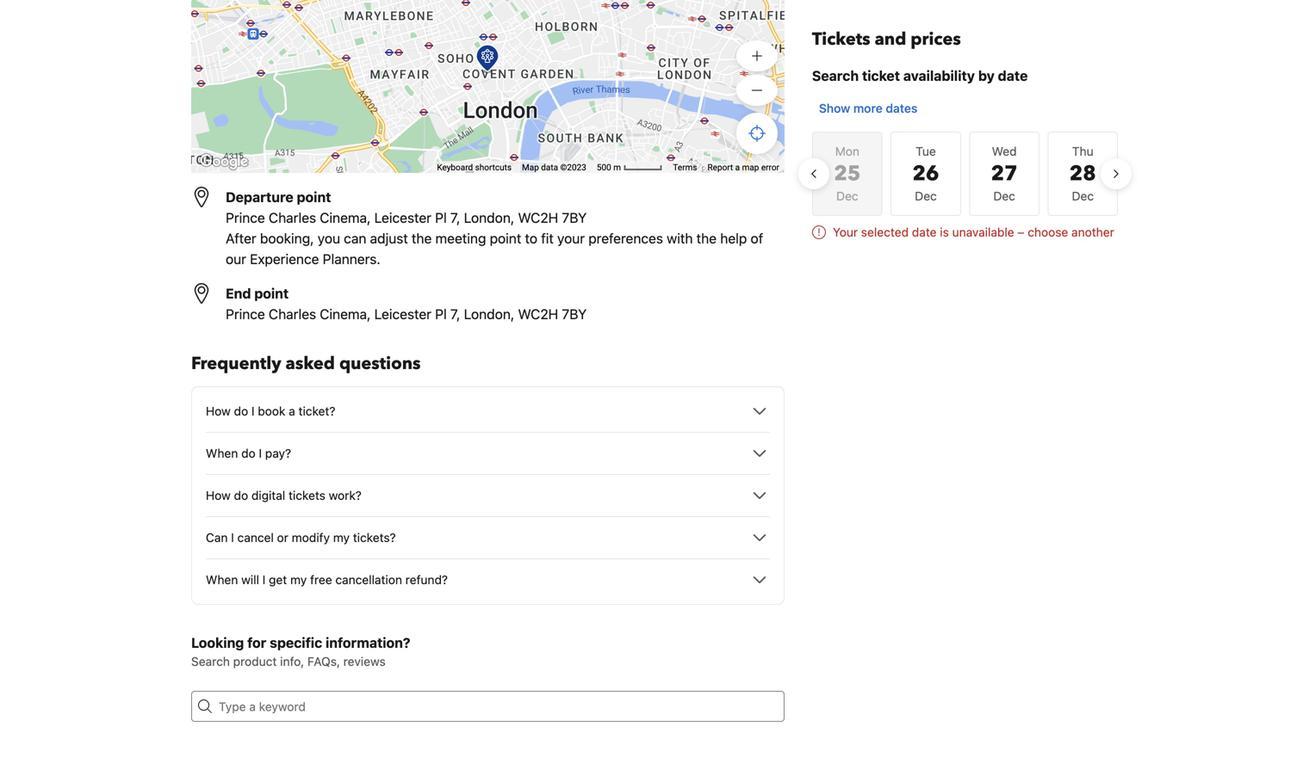 Task type: locate. For each thing, give the bounding box(es) containing it.
a right book
[[289, 404, 295, 419]]

do left digital
[[234, 489, 248, 503]]

1 vertical spatial date
[[912, 225, 937, 239]]

search
[[812, 68, 859, 84], [191, 655, 230, 669]]

dec down 25 on the right of the page
[[837, 189, 859, 203]]

charles up "booking,"
[[269, 210, 316, 226]]

1 horizontal spatial the
[[697, 230, 717, 247]]

0 vertical spatial charles
[[269, 210, 316, 226]]

1 wc2h from the top
[[518, 210, 558, 226]]

when do i pay? button
[[206, 444, 770, 464]]

shortcuts
[[475, 162, 512, 173]]

pl
[[435, 210, 447, 226], [435, 306, 447, 323]]

when will i get my free cancellation refund?
[[206, 573, 448, 587]]

0 vertical spatial leicester
[[374, 210, 432, 226]]

–
[[1018, 225, 1025, 239]]

tue 26 dec
[[913, 144, 939, 203]]

when do i pay?
[[206, 447, 291, 461]]

1 vertical spatial leicester
[[374, 306, 432, 323]]

leicester
[[374, 210, 432, 226], [374, 306, 432, 323]]

7, up 'meeting'
[[450, 210, 460, 226]]

1 vertical spatial cinema,
[[320, 306, 371, 323]]

1 vertical spatial do
[[241, 447, 256, 461]]

leicester inside departure point prince charles cinema, leicester pl 7, london, wc2h 7by after booking, you can adjust the meeting point to fit your preferences with the help of our experience planners.
[[374, 210, 432, 226]]

region
[[798, 124, 1132, 224]]

and
[[875, 28, 907, 51]]

departure point prince charles cinema, leicester pl 7, london, wc2h 7by after booking, you can adjust the meeting point to fit your preferences with the help of our experience planners.
[[226, 189, 763, 267]]

preferences
[[589, 230, 663, 247]]

0 horizontal spatial search
[[191, 655, 230, 669]]

3 dec from the left
[[994, 189, 1016, 203]]

28
[[1070, 160, 1096, 188]]

how for how do digital tickets work?
[[206, 489, 231, 503]]

0 vertical spatial date
[[998, 68, 1028, 84]]

7, inside end point prince charles cinema, leicester pl 7, london, wc2h 7by
[[450, 306, 460, 323]]

dec down 27
[[994, 189, 1016, 203]]

1 vertical spatial london,
[[464, 306, 515, 323]]

how do i book a ticket? button
[[206, 401, 770, 422]]

mon
[[835, 144, 860, 158]]

mon 25 dec
[[834, 144, 861, 203]]

london, inside end point prince charles cinema, leicester pl 7, london, wc2h 7by
[[464, 306, 515, 323]]

prince for end
[[226, 306, 265, 323]]

info,
[[280, 655, 304, 669]]

charles inside departure point prince charles cinema, leicester pl 7, london, wc2h 7by after booking, you can adjust the meeting point to fit your preferences with the help of our experience planners.
[[269, 210, 316, 226]]

7by inside departure point prince charles cinema, leicester pl 7, london, wc2h 7by after booking, you can adjust the meeting point to fit your preferences with the help of our experience planners.
[[562, 210, 587, 226]]

Type a keyword field
[[212, 692, 785, 723]]

7,
[[450, 210, 460, 226], [450, 306, 460, 323]]

1 horizontal spatial point
[[297, 189, 331, 205]]

2 charles from the top
[[269, 306, 316, 323]]

do for tickets
[[234, 489, 248, 503]]

a inside dropdown button
[[289, 404, 295, 419]]

1 how from the top
[[206, 404, 231, 419]]

report a map error
[[708, 162, 779, 173]]

specific
[[270, 635, 322, 652]]

pl up 'meeting'
[[435, 210, 447, 226]]

1 when from the top
[[206, 447, 238, 461]]

0 vertical spatial how
[[206, 404, 231, 419]]

another
[[1072, 225, 1115, 239]]

asked
[[286, 352, 335, 376]]

2 the from the left
[[697, 230, 717, 247]]

0 horizontal spatial date
[[912, 225, 937, 239]]

the
[[412, 230, 432, 247], [697, 230, 717, 247]]

charles for departure
[[269, 210, 316, 226]]

prince
[[226, 210, 265, 226], [226, 306, 265, 323]]

2 7, from the top
[[450, 306, 460, 323]]

1 7by from the top
[[562, 210, 587, 226]]

7, down 'meeting'
[[450, 306, 460, 323]]

point for end point prince charles cinema, leicester pl 7, london, wc2h 7by
[[254, 286, 289, 302]]

1 prince from the top
[[226, 210, 265, 226]]

500
[[597, 162, 611, 173]]

cinema, inside departure point prince charles cinema, leicester pl 7, london, wc2h 7by after booking, you can adjust the meeting point to fit your preferences with the help of our experience planners.
[[320, 210, 371, 226]]

leicester up the adjust
[[374, 210, 432, 226]]

26
[[913, 160, 939, 188]]

wc2h inside departure point prince charles cinema, leicester pl 7, london, wc2h 7by after booking, you can adjust the meeting point to fit your preferences with the help of our experience planners.
[[518, 210, 558, 226]]

2 how from the top
[[206, 489, 231, 503]]

your selected date is unavailable – choose another
[[833, 225, 1115, 239]]

0 vertical spatial a
[[735, 162, 740, 173]]

you
[[318, 230, 340, 247]]

7by
[[562, 210, 587, 226], [562, 306, 587, 323]]

1 vertical spatial charles
[[269, 306, 316, 323]]

2 horizontal spatial point
[[490, 230, 521, 247]]

0 vertical spatial point
[[297, 189, 331, 205]]

london, up 'meeting'
[[464, 210, 515, 226]]

7by up your
[[562, 210, 587, 226]]

i
[[251, 404, 255, 419], [259, 447, 262, 461], [231, 531, 234, 545], [262, 573, 266, 587]]

search ticket availability by date
[[812, 68, 1028, 84]]

0 horizontal spatial my
[[290, 573, 307, 587]]

london, inside departure point prince charles cinema, leicester pl 7, london, wc2h 7by after booking, you can adjust the meeting point to fit your preferences with the help of our experience planners.
[[464, 210, 515, 226]]

prince up after
[[226, 210, 265, 226]]

7, inside departure point prince charles cinema, leicester pl 7, london, wc2h 7by after booking, you can adjust the meeting point to fit your preferences with the help of our experience planners.
[[450, 210, 460, 226]]

©2023
[[560, 162, 586, 173]]

london, down 'meeting'
[[464, 306, 515, 323]]

do left book
[[234, 404, 248, 419]]

faqs,
[[307, 655, 340, 669]]

2 vertical spatial do
[[234, 489, 248, 503]]

1 horizontal spatial my
[[333, 531, 350, 545]]

do for pay?
[[241, 447, 256, 461]]

reviews
[[343, 655, 386, 669]]

date
[[998, 68, 1028, 84], [912, 225, 937, 239]]

for
[[247, 635, 266, 652]]

leicester for end
[[374, 306, 432, 323]]

map data ©2023
[[522, 162, 586, 173]]

point inside end point prince charles cinema, leicester pl 7, london, wc2h 7by
[[254, 286, 289, 302]]

cinema, up the can
[[320, 210, 371, 226]]

0 vertical spatial search
[[812, 68, 859, 84]]

0 vertical spatial do
[[234, 404, 248, 419]]

cinema, inside end point prince charles cinema, leicester pl 7, london, wc2h 7by
[[320, 306, 371, 323]]

leicester up questions
[[374, 306, 432, 323]]

7, for departure
[[450, 210, 460, 226]]

free
[[310, 573, 332, 587]]

when left pay?
[[206, 447, 238, 461]]

0 vertical spatial when
[[206, 447, 238, 461]]

your
[[557, 230, 585, 247]]

product
[[233, 655, 277, 669]]

0 vertical spatial cinema,
[[320, 210, 371, 226]]

keyboard
[[437, 162, 473, 173]]

500 m
[[597, 162, 623, 173]]

1 horizontal spatial date
[[998, 68, 1028, 84]]

1 pl from the top
[[435, 210, 447, 226]]

wc2h for end point prince charles cinema, leicester pl 7, london, wc2h 7by
[[518, 306, 558, 323]]

leicester for departure
[[374, 210, 432, 226]]

meeting
[[435, 230, 486, 247]]

the right with
[[697, 230, 717, 247]]

point up you
[[297, 189, 331, 205]]

selected
[[861, 225, 909, 239]]

dec down "28"
[[1072, 189, 1094, 203]]

0 vertical spatial 7,
[[450, 210, 460, 226]]

1 cinema, from the top
[[320, 210, 371, 226]]

wc2h down to
[[518, 306, 558, 323]]

do
[[234, 404, 248, 419], [241, 447, 256, 461], [234, 489, 248, 503]]

book
[[258, 404, 286, 419]]

2 cinema, from the top
[[320, 306, 371, 323]]

when
[[206, 447, 238, 461], [206, 573, 238, 587]]

0 vertical spatial london,
[[464, 210, 515, 226]]

cinema,
[[320, 210, 371, 226], [320, 306, 371, 323]]

pl down 'meeting'
[[435, 306, 447, 323]]

do inside when do i pay? dropdown button
[[241, 447, 256, 461]]

when inside dropdown button
[[206, 447, 238, 461]]

dec for 25
[[837, 189, 859, 203]]

i left book
[[251, 404, 255, 419]]

how do digital tickets work?
[[206, 489, 362, 503]]

pl for departure
[[435, 210, 447, 226]]

2 leicester from the top
[[374, 306, 432, 323]]

dec inside tue 26 dec
[[915, 189, 937, 203]]

i left pay?
[[259, 447, 262, 461]]

charles inside end point prince charles cinema, leicester pl 7, london, wc2h 7by
[[269, 306, 316, 323]]

tickets
[[812, 28, 871, 51]]

1 charles from the top
[[269, 210, 316, 226]]

i inside dropdown button
[[262, 573, 266, 587]]

2 dec from the left
[[915, 189, 937, 203]]

leicester inside end point prince charles cinema, leicester pl 7, london, wc2h 7by
[[374, 306, 432, 323]]

your
[[833, 225, 858, 239]]

point right end
[[254, 286, 289, 302]]

when inside dropdown button
[[206, 573, 238, 587]]

how up can
[[206, 489, 231, 503]]

1 dec from the left
[[837, 189, 859, 203]]

when will i get my free cancellation refund? button
[[206, 570, 770, 591]]

0 vertical spatial pl
[[435, 210, 447, 226]]

1 7, from the top
[[450, 210, 460, 226]]

my inside dropdown button
[[290, 573, 307, 587]]

questions
[[339, 352, 421, 376]]

cinema, down planners.
[[320, 306, 371, 323]]

0 vertical spatial prince
[[226, 210, 265, 226]]

0 horizontal spatial the
[[412, 230, 432, 247]]

1 leicester from the top
[[374, 210, 432, 226]]

7by down your
[[562, 306, 587, 323]]

my right get
[[290, 573, 307, 587]]

2 london, from the top
[[464, 306, 515, 323]]

date left is
[[912, 225, 937, 239]]

2 pl from the top
[[435, 306, 447, 323]]

7by for departure point prince charles cinema, leicester pl 7, london, wc2h 7by after booking, you can adjust the meeting point to fit your preferences with the help of our experience planners.
[[562, 210, 587, 226]]

cinema, for end
[[320, 306, 371, 323]]

pl inside end point prince charles cinema, leicester pl 7, london, wc2h 7by
[[435, 306, 447, 323]]

a left map on the top of page
[[735, 162, 740, 173]]

2 7by from the top
[[562, 306, 587, 323]]

terms link
[[673, 162, 697, 173]]

how do digital tickets work? button
[[206, 486, 770, 506]]

dec inside wed 27 dec
[[994, 189, 1016, 203]]

london, for end point prince charles cinema, leicester pl 7, london, wc2h 7by
[[464, 306, 515, 323]]

terms
[[673, 162, 697, 173]]

1 vertical spatial prince
[[226, 306, 265, 323]]

1 vertical spatial pl
[[435, 306, 447, 323]]

2 when from the top
[[206, 573, 238, 587]]

do inside how do digital tickets work? dropdown button
[[234, 489, 248, 503]]

my
[[333, 531, 350, 545], [290, 573, 307, 587]]

wc2h up to
[[518, 210, 558, 226]]

date right by
[[998, 68, 1028, 84]]

1 horizontal spatial a
[[735, 162, 740, 173]]

when left will
[[206, 573, 238, 587]]

2 vertical spatial point
[[254, 286, 289, 302]]

dec for 27
[[994, 189, 1016, 203]]

how
[[206, 404, 231, 419], [206, 489, 231, 503]]

dec inside thu 28 dec
[[1072, 189, 1094, 203]]

point left to
[[490, 230, 521, 247]]

pl inside departure point prince charles cinema, leicester pl 7, london, wc2h 7by after booking, you can adjust the meeting point to fit your preferences with the help of our experience planners.
[[435, 210, 447, 226]]

1 vertical spatial when
[[206, 573, 238, 587]]

dec for 26
[[915, 189, 937, 203]]

1 vertical spatial 7by
[[562, 306, 587, 323]]

1 vertical spatial my
[[290, 573, 307, 587]]

1 vertical spatial search
[[191, 655, 230, 669]]

prince inside end point prince charles cinema, leicester pl 7, london, wc2h 7by
[[226, 306, 265, 323]]

27
[[991, 160, 1018, 188]]

4 dec from the left
[[1072, 189, 1094, 203]]

prince down end
[[226, 306, 265, 323]]

0 vertical spatial wc2h
[[518, 210, 558, 226]]

1 london, from the top
[[464, 210, 515, 226]]

tue
[[916, 144, 936, 158]]

the right the adjust
[[412, 230, 432, 247]]

dec inside mon 25 dec
[[837, 189, 859, 203]]

1 vertical spatial a
[[289, 404, 295, 419]]

charles up frequently asked questions
[[269, 306, 316, 323]]

0 horizontal spatial point
[[254, 286, 289, 302]]

1 the from the left
[[412, 230, 432, 247]]

cancellation
[[335, 573, 402, 587]]

wc2h inside end point prince charles cinema, leicester pl 7, london, wc2h 7by
[[518, 306, 558, 323]]

2 wc2h from the top
[[518, 306, 558, 323]]

0 vertical spatial my
[[333, 531, 350, 545]]

region containing 25
[[798, 124, 1132, 224]]

7by inside end point prince charles cinema, leicester pl 7, london, wc2h 7by
[[562, 306, 587, 323]]

do for book
[[234, 404, 248, 419]]

planners.
[[323, 251, 381, 267]]

prince inside departure point prince charles cinema, leicester pl 7, london, wc2h 7by after booking, you can adjust the meeting point to fit your preferences with the help of our experience planners.
[[226, 210, 265, 226]]

charles
[[269, 210, 316, 226], [269, 306, 316, 323]]

how down frequently
[[206, 404, 231, 419]]

prince for departure
[[226, 210, 265, 226]]

experience
[[250, 251, 319, 267]]

0 vertical spatial 7by
[[562, 210, 587, 226]]

search up the show
[[812, 68, 859, 84]]

1 vertical spatial wc2h
[[518, 306, 558, 323]]

2 prince from the top
[[226, 306, 265, 323]]

search down looking
[[191, 655, 230, 669]]

can i cancel or modify my tickets?
[[206, 531, 396, 545]]

point
[[297, 189, 331, 205], [490, 230, 521, 247], [254, 286, 289, 302]]

dec down 26
[[915, 189, 937, 203]]

do inside how do i book a ticket? dropdown button
[[234, 404, 248, 419]]

by
[[978, 68, 995, 84]]

availability
[[903, 68, 975, 84]]

dec for 28
[[1072, 189, 1094, 203]]

frequently
[[191, 352, 281, 376]]

can i cancel or modify my tickets? button
[[206, 528, 770, 549]]

1 vertical spatial how
[[206, 489, 231, 503]]

1 vertical spatial 7,
[[450, 306, 460, 323]]

get
[[269, 573, 287, 587]]

i right can
[[231, 531, 234, 545]]

do left pay?
[[241, 447, 256, 461]]

my right modify
[[333, 531, 350, 545]]

i right will
[[262, 573, 266, 587]]

0 horizontal spatial a
[[289, 404, 295, 419]]



Task type: vqa. For each thing, say whether or not it's contained in the screenshot.
charge within "Babysitting/child services Additional charge"
no



Task type: describe. For each thing, give the bounding box(es) containing it.
wed 27 dec
[[991, 144, 1018, 203]]

point for departure point prince charles cinema, leicester pl 7, london, wc2h 7by after booking, you can adjust the meeting point to fit your preferences with the help of our experience planners.
[[297, 189, 331, 205]]

i for book
[[251, 404, 255, 419]]

modify
[[292, 531, 330, 545]]

dates
[[886, 101, 918, 115]]

map region
[[38, 0, 920, 318]]

departure
[[226, 189, 294, 205]]

can
[[206, 531, 228, 545]]

google image
[[196, 151, 252, 173]]

show more dates button
[[812, 93, 925, 124]]

500 m button
[[592, 161, 668, 174]]

map
[[522, 162, 539, 173]]

charles for end
[[269, 306, 316, 323]]

1 vertical spatial point
[[490, 230, 521, 247]]

looking for specific information? search product info, faqs, reviews
[[191, 635, 410, 669]]

will
[[241, 573, 259, 587]]

wed
[[992, 144, 1017, 158]]

ticket?
[[299, 404, 335, 419]]

frequently asked questions
[[191, 352, 421, 376]]

of
[[751, 230, 763, 247]]

work?
[[329, 489, 362, 503]]

cinema, for departure
[[320, 210, 371, 226]]

information?
[[326, 635, 410, 652]]

with
[[667, 230, 693, 247]]

looking
[[191, 635, 244, 652]]

our
[[226, 251, 246, 267]]

thu 28 dec
[[1070, 144, 1096, 203]]

error
[[761, 162, 779, 173]]

data
[[541, 162, 558, 173]]

after
[[226, 230, 256, 247]]

when for when will i get my free cancellation refund?
[[206, 573, 238, 587]]

end point prince charles cinema, leicester pl 7, london, wc2h 7by
[[226, 286, 587, 323]]

tickets and prices
[[812, 28, 961, 51]]

map
[[742, 162, 759, 173]]

search inside looking for specific information? search product info, faqs, reviews
[[191, 655, 230, 669]]

7by for end point prince charles cinema, leicester pl 7, london, wc2h 7by
[[562, 306, 587, 323]]

london, for departure point prince charles cinema, leicester pl 7, london, wc2h 7by after booking, you can adjust the meeting point to fit your preferences with the help of our experience planners.
[[464, 210, 515, 226]]

prices
[[911, 28, 961, 51]]

help
[[720, 230, 747, 247]]

pl for end
[[435, 306, 447, 323]]

when for when do i pay?
[[206, 447, 238, 461]]

show more dates
[[819, 101, 918, 115]]

how do i book a ticket?
[[206, 404, 335, 419]]

how for how do i book a ticket?
[[206, 404, 231, 419]]

fit
[[541, 230, 554, 247]]

7, for end
[[450, 306, 460, 323]]

thu
[[1072, 144, 1094, 158]]

wc2h for departure point prince charles cinema, leicester pl 7, london, wc2h 7by after booking, you can adjust the meeting point to fit your preferences with the help of our experience planners.
[[518, 210, 558, 226]]

show
[[819, 101, 850, 115]]

more
[[854, 101, 883, 115]]

can
[[344, 230, 366, 247]]

ticket
[[862, 68, 900, 84]]

pay?
[[265, 447, 291, 461]]

unavailable
[[952, 225, 1014, 239]]

i for get
[[262, 573, 266, 587]]

i for pay?
[[259, 447, 262, 461]]

cancel
[[237, 531, 274, 545]]

refund?
[[405, 573, 448, 587]]

is
[[940, 225, 949, 239]]

digital
[[251, 489, 285, 503]]

adjust
[[370, 230, 408, 247]]

1 horizontal spatial search
[[812, 68, 859, 84]]

tickets?
[[353, 531, 396, 545]]

tickets
[[289, 489, 326, 503]]

booking,
[[260, 230, 314, 247]]

to
[[525, 230, 538, 247]]

m
[[613, 162, 621, 173]]

report a map error link
[[708, 162, 779, 173]]

or
[[277, 531, 288, 545]]

my inside dropdown button
[[333, 531, 350, 545]]

keyboard shortcuts button
[[437, 162, 512, 174]]

keyboard shortcuts
[[437, 162, 512, 173]]

choose
[[1028, 225, 1068, 239]]



